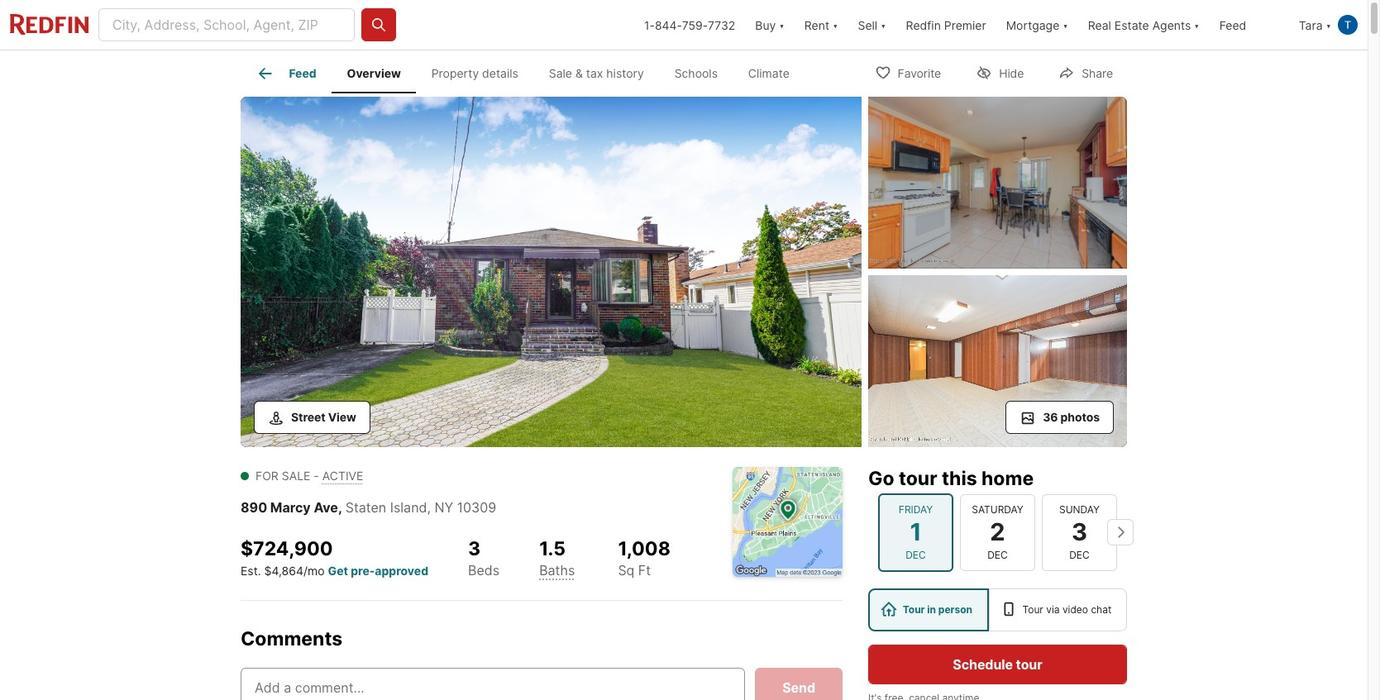Task type: locate. For each thing, give the bounding box(es) containing it.
for sale - active
[[256, 469, 364, 483]]

dec
[[906, 549, 926, 561], [988, 549, 1008, 561], [1070, 549, 1090, 561]]

overview tab
[[332, 54, 416, 93]]

person
[[939, 604, 973, 616]]

favorite
[[898, 66, 942, 80]]

0 horizontal spatial 3
[[468, 537, 481, 560]]

1 horizontal spatial dec
[[988, 549, 1008, 561]]

4 ▾ from the left
[[1063, 18, 1069, 32]]

890 marcy ave , staten island , ny 10309
[[241, 499, 497, 516]]

list box
[[869, 589, 1128, 632]]

sunday
[[1060, 504, 1100, 516]]

1 horizontal spatial feed
[[1220, 18, 1247, 32]]

tour via video chat
[[1023, 604, 1112, 616]]

&
[[576, 66, 583, 80]]

friday
[[899, 504, 933, 516]]

property
[[432, 66, 479, 80]]

climate tab
[[733, 54, 805, 93]]

street view
[[291, 410, 356, 424]]

1 horizontal spatial tour
[[1016, 656, 1043, 673]]

dec down 1
[[906, 549, 926, 561]]

tour in person option
[[869, 589, 989, 632]]

schedule tour
[[953, 656, 1043, 673]]

0 horizontal spatial ,
[[338, 499, 342, 516]]

tour
[[899, 467, 938, 490], [1016, 656, 1043, 673]]

▾ for sell ▾
[[881, 18, 887, 32]]

baths link
[[540, 563, 575, 579]]

1-
[[644, 18, 655, 32]]

$724,900
[[241, 537, 333, 560]]

real estate agents ▾ button
[[1079, 0, 1210, 50]]

tara ▾
[[1299, 18, 1332, 32]]

via
[[1047, 604, 1060, 616]]

1-844-759-7732
[[644, 18, 736, 32]]

2 ▾ from the left
[[833, 18, 838, 32]]

36
[[1043, 410, 1058, 424]]

street view button
[[254, 401, 370, 434]]

tour via video chat option
[[989, 589, 1128, 632]]

3 down sunday
[[1072, 518, 1088, 547]]

tab list
[[241, 50, 818, 93]]

dec inside the sunday 3 dec
[[1070, 549, 1090, 561]]

buy
[[756, 18, 776, 32]]

dec inside friday 1 dec
[[906, 549, 926, 561]]

property details
[[432, 66, 519, 80]]

mortgage
[[1007, 18, 1060, 32]]

3 up beds
[[468, 537, 481, 560]]

rent ▾ button
[[795, 0, 848, 50]]

dec for 2
[[988, 549, 1008, 561]]

0 vertical spatial tour
[[899, 467, 938, 490]]

go tour this home
[[869, 467, 1034, 490]]

▾ right the sell
[[881, 18, 887, 32]]

ave
[[314, 499, 338, 516]]

2 dec from the left
[[988, 549, 1008, 561]]

favorite button
[[861, 55, 956, 89]]

6 ▾ from the left
[[1327, 18, 1332, 32]]

10309
[[457, 499, 497, 516]]

sell
[[858, 18, 878, 32]]

0 horizontal spatial dec
[[906, 549, 926, 561]]

, left the staten
[[338, 499, 342, 516]]

hide
[[999, 66, 1024, 80]]

schools tab
[[660, 54, 733, 93]]

dec down 2
[[988, 549, 1008, 561]]

real estate agents ▾ link
[[1088, 0, 1200, 50]]

property details tab
[[416, 54, 534, 93]]

this
[[942, 467, 978, 490]]

tour up friday at the bottom right of the page
[[899, 467, 938, 490]]

map entry image
[[733, 467, 843, 577]]

in
[[928, 604, 937, 616]]

None button
[[879, 494, 954, 572], [960, 495, 1036, 571], [1042, 495, 1118, 571], [879, 494, 954, 572], [960, 495, 1036, 571], [1042, 495, 1118, 571]]

1 horizontal spatial 3
[[1072, 518, 1088, 547]]

redfin premier
[[906, 18, 987, 32]]

dec inside saturday 2 dec
[[988, 549, 1008, 561]]

0 horizontal spatial feed
[[289, 66, 317, 80]]

▾ right 'rent'
[[833, 18, 838, 32]]

send
[[783, 680, 816, 697]]

tara
[[1299, 18, 1323, 32]]

pre-
[[351, 564, 375, 578]]

ny
[[435, 499, 453, 516]]

sale
[[549, 66, 573, 80]]

buy ▾
[[756, 18, 785, 32]]

1.5
[[540, 537, 566, 560]]

▾ right tara
[[1327, 18, 1332, 32]]

get
[[328, 564, 348, 578]]

sell ▾
[[858, 18, 887, 32]]

view
[[328, 410, 356, 424]]

dec down sunday
[[1070, 549, 1090, 561]]

schedule
[[953, 656, 1013, 673]]

tour left via
[[1023, 604, 1044, 616]]

staten
[[346, 499, 387, 516]]

0 horizontal spatial tour
[[903, 604, 925, 616]]

feed link
[[256, 64, 317, 84]]

feed
[[1220, 18, 1247, 32], [289, 66, 317, 80]]

3 ▾ from the left
[[881, 18, 887, 32]]

844-
[[655, 18, 682, 32]]

▾ right agents
[[1195, 18, 1200, 32]]

1 horizontal spatial tour
[[1023, 604, 1044, 616]]

tour inside schedule tour button
[[1016, 656, 1043, 673]]

, left "ny"
[[427, 499, 431, 516]]

0 horizontal spatial tour
[[899, 467, 938, 490]]

chat
[[1092, 604, 1112, 616]]

Add a comment... text field
[[255, 678, 732, 698]]

1 tour from the left
[[903, 604, 925, 616]]

sell ▾ button
[[858, 0, 887, 50]]

baths
[[540, 563, 575, 579]]

3 dec from the left
[[1070, 549, 1090, 561]]

890 marcy ave, staten island, ny 10309 image
[[241, 97, 862, 447], [869, 97, 1128, 269], [869, 275, 1128, 447]]

rent ▾ button
[[805, 0, 838, 50]]

$724,900 est. $4,864 /mo get pre-approved
[[241, 537, 429, 578]]

1 vertical spatial tour
[[1016, 656, 1043, 673]]

1 ▾ from the left
[[780, 18, 785, 32]]

friday 1 dec
[[899, 504, 933, 561]]

▾ right buy
[[780, 18, 785, 32]]

2 tour from the left
[[1023, 604, 1044, 616]]

2 horizontal spatial dec
[[1070, 549, 1090, 561]]

3
[[1072, 518, 1088, 547], [468, 537, 481, 560]]

0 vertical spatial feed
[[1220, 18, 1247, 32]]

1 dec from the left
[[906, 549, 926, 561]]

dec for 3
[[1070, 549, 1090, 561]]

▾ for buy ▾
[[780, 18, 785, 32]]

▾ for rent ▾
[[833, 18, 838, 32]]

tour right schedule at bottom
[[1016, 656, 1043, 673]]

759-
[[682, 18, 708, 32]]

▾ for tara ▾
[[1327, 18, 1332, 32]]

▾ right the mortgage
[[1063, 18, 1069, 32]]

list box containing tour in person
[[869, 589, 1128, 632]]

▾
[[780, 18, 785, 32], [833, 18, 838, 32], [881, 18, 887, 32], [1063, 18, 1069, 32], [1195, 18, 1200, 32], [1327, 18, 1332, 32]]

feed left overview
[[289, 66, 317, 80]]

feed right agents
[[1220, 18, 1247, 32]]

36 photos
[[1043, 410, 1100, 424]]

tour left in
[[903, 604, 925, 616]]

1 horizontal spatial ,
[[427, 499, 431, 516]]

,
[[338, 499, 342, 516], [427, 499, 431, 516]]

1 vertical spatial feed
[[289, 66, 317, 80]]

▾ for mortgage ▾
[[1063, 18, 1069, 32]]



Task type: describe. For each thing, give the bounding box(es) containing it.
36 photos button
[[1006, 401, 1114, 434]]

premier
[[945, 18, 987, 32]]

sunday 3 dec
[[1060, 504, 1100, 561]]

tour for schedule
[[1016, 656, 1043, 673]]

active
[[322, 469, 364, 483]]

feed inside the feed link
[[289, 66, 317, 80]]

for
[[256, 469, 279, 483]]

mortgage ▾ button
[[1007, 0, 1069, 50]]

comments
[[241, 628, 343, 651]]

7732
[[708, 18, 736, 32]]

dec for 1
[[906, 549, 926, 561]]

2
[[991, 518, 1006, 547]]

active link
[[322, 469, 364, 483]]

approved
[[375, 564, 429, 578]]

user photo image
[[1339, 15, 1358, 35]]

real estate agents ▾
[[1088, 18, 1200, 32]]

rent ▾
[[805, 18, 838, 32]]

share
[[1082, 66, 1114, 80]]

tour in person
[[903, 604, 973, 616]]

marcy
[[270, 499, 311, 516]]

video
[[1063, 604, 1089, 616]]

schedule tour button
[[869, 645, 1128, 685]]

tour for tour via video chat
[[1023, 604, 1044, 616]]

sell ▾ button
[[848, 0, 896, 50]]

home
[[982, 467, 1034, 490]]

redfin
[[906, 18, 941, 32]]

beds
[[468, 563, 500, 579]]

-
[[314, 469, 319, 483]]

street
[[291, 410, 326, 424]]

sale
[[282, 469, 311, 483]]

$4,864
[[264, 564, 304, 578]]

send button
[[756, 668, 843, 701]]

island
[[390, 499, 427, 516]]

share button
[[1045, 55, 1128, 89]]

3 inside 3 beds
[[468, 537, 481, 560]]

5 ▾ from the left
[[1195, 18, 1200, 32]]

agents
[[1153, 18, 1192, 32]]

1-844-759-7732 link
[[644, 18, 736, 32]]

1,008
[[618, 537, 671, 560]]

overview
[[347, 66, 401, 80]]

buy ▾ button
[[756, 0, 785, 50]]

tour for tour in person
[[903, 604, 925, 616]]

details
[[482, 66, 519, 80]]

mortgage ▾
[[1007, 18, 1069, 32]]

City, Address, School, Agent, ZIP search field
[[98, 8, 355, 41]]

1.5 baths
[[540, 537, 575, 579]]

saturday 2 dec
[[972, 504, 1024, 561]]

get pre-approved link
[[328, 564, 429, 578]]

1,008 sq ft
[[618, 537, 671, 579]]

est.
[[241, 564, 261, 578]]

redfin premier button
[[896, 0, 997, 50]]

ft
[[639, 563, 651, 579]]

3 beds
[[468, 537, 500, 579]]

photos
[[1061, 410, 1100, 424]]

go
[[869, 467, 895, 490]]

2 , from the left
[[427, 499, 431, 516]]

mortgage ▾ button
[[997, 0, 1079, 50]]

history
[[607, 66, 644, 80]]

sale & tax history tab
[[534, 54, 660, 93]]

submit search image
[[371, 17, 387, 33]]

tour for go
[[899, 467, 938, 490]]

tab list containing feed
[[241, 50, 818, 93]]

sale & tax history
[[549, 66, 644, 80]]

/mo
[[304, 564, 325, 578]]

3 inside the sunday 3 dec
[[1072, 518, 1088, 547]]

1
[[910, 518, 922, 547]]

saturday
[[972, 504, 1024, 516]]

real
[[1088, 18, 1112, 32]]

hide button
[[962, 55, 1038, 89]]

tax
[[586, 66, 603, 80]]

feed inside feed button
[[1220, 18, 1247, 32]]

schools
[[675, 66, 718, 80]]

next image
[[1108, 520, 1134, 546]]

1 , from the left
[[338, 499, 342, 516]]

feed button
[[1210, 0, 1289, 50]]

890
[[241, 499, 267, 516]]



Task type: vqa. For each thing, say whether or not it's contained in the screenshot.
THE MONTROSE,
no



